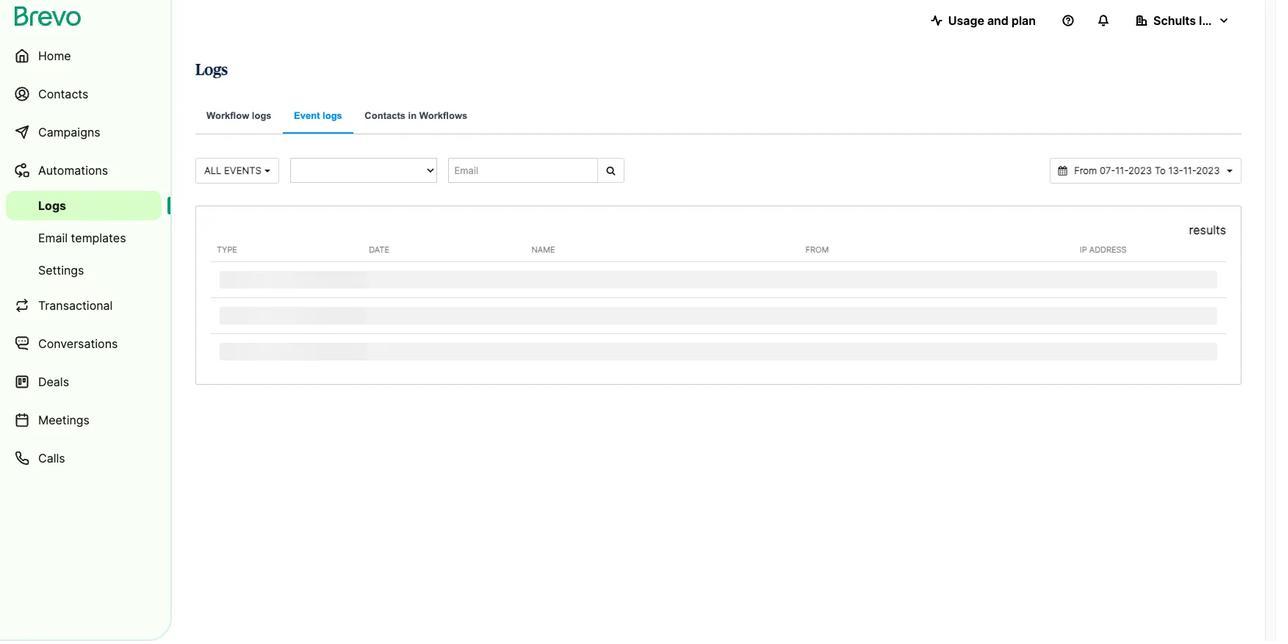 Task type: describe. For each thing, give the bounding box(es) containing it.
settings link
[[6, 256, 162, 285]]

all
[[204, 165, 221, 176]]

ip
[[1080, 244, 1087, 255]]

in
[[408, 110, 417, 121]]

inc
[[1199, 13, 1216, 28]]

logs for workflow logs
[[252, 110, 272, 121]]

automations
[[38, 163, 108, 178]]

name
[[531, 244, 555, 255]]

home
[[38, 48, 71, 63]]

usage and plan button
[[919, 6, 1048, 35]]

workflow
[[206, 110, 249, 121]]

all events button
[[195, 158, 279, 183]]

campaigns
[[38, 125, 100, 140]]

contacts in workflows link
[[354, 100, 478, 134]]

schults inc button
[[1124, 6, 1242, 35]]

schults inc
[[1153, 13, 1216, 28]]

email
[[38, 231, 68, 245]]

contacts in workflows
[[365, 110, 467, 121]]

logs for event logs
[[323, 110, 342, 121]]

calendar image
[[1058, 166, 1067, 176]]

usage
[[948, 13, 984, 28]]

home link
[[6, 38, 162, 73]]

search image
[[606, 166, 615, 176]]

conversations
[[38, 336, 118, 351]]

templates
[[71, 231, 126, 245]]

date
[[369, 244, 389, 255]]

plan
[[1012, 13, 1036, 28]]

email templates link
[[6, 223, 162, 253]]

results
[[1189, 222, 1226, 237]]

usage and plan
[[948, 13, 1036, 28]]

settings
[[38, 263, 84, 278]]



Task type: locate. For each thing, give the bounding box(es) containing it.
1 horizontal spatial contacts
[[365, 110, 406, 121]]

logs right event
[[323, 110, 342, 121]]

logs link
[[6, 191, 162, 220]]

0 vertical spatial contacts
[[38, 87, 88, 101]]

0 vertical spatial logs
[[195, 62, 228, 78]]

contacts link
[[6, 76, 162, 112]]

Email search field
[[448, 158, 598, 183]]

transactional
[[38, 298, 113, 313]]

events
[[224, 165, 261, 176]]

workflow logs link
[[195, 100, 283, 134]]

event logs
[[294, 110, 342, 121]]

logs inside event logs link
[[323, 110, 342, 121]]

address
[[1089, 244, 1127, 255]]

ip address
[[1080, 244, 1127, 255]]

email templates
[[38, 231, 126, 245]]

0 horizontal spatial logs
[[38, 198, 66, 213]]

event logs link
[[283, 100, 353, 134]]

calls link
[[6, 441, 162, 476]]

workflows
[[419, 110, 467, 121]]

deals
[[38, 375, 69, 389]]

schults
[[1153, 13, 1196, 28]]

automations link
[[6, 153, 162, 188]]

calls
[[38, 451, 65, 466]]

meetings link
[[6, 403, 162, 438]]

2 logs from the left
[[323, 110, 342, 121]]

contacts up campaigns
[[38, 87, 88, 101]]

contacts
[[38, 87, 88, 101], [365, 110, 406, 121]]

1 vertical spatial contacts
[[365, 110, 406, 121]]

workflow logs
[[206, 110, 272, 121]]

contacts left the in at the top of the page
[[365, 110, 406, 121]]

None text field
[[1070, 164, 1224, 177]]

logs
[[195, 62, 228, 78], [38, 198, 66, 213]]

logs
[[252, 110, 272, 121], [323, 110, 342, 121]]

event
[[294, 110, 320, 121]]

1 logs from the left
[[252, 110, 272, 121]]

contacts for contacts in workflows
[[365, 110, 406, 121]]

transactional link
[[6, 288, 162, 323]]

logs inside workflow logs link
[[252, 110, 272, 121]]

logs up email
[[38, 198, 66, 213]]

0 horizontal spatial logs
[[252, 110, 272, 121]]

deals link
[[6, 364, 162, 400]]

1 horizontal spatial logs
[[323, 110, 342, 121]]

type
[[217, 244, 237, 255]]

from
[[806, 244, 829, 255]]

and
[[987, 13, 1009, 28]]

1 horizontal spatial logs
[[195, 62, 228, 78]]

campaigns link
[[6, 115, 162, 150]]

conversations link
[[6, 326, 162, 361]]

0 horizontal spatial contacts
[[38, 87, 88, 101]]

logs up workflow
[[195, 62, 228, 78]]

contacts for contacts
[[38, 87, 88, 101]]

meetings
[[38, 413, 90, 428]]

logs right workflow
[[252, 110, 272, 121]]

1 vertical spatial logs
[[38, 198, 66, 213]]

all events
[[204, 165, 264, 176]]



Task type: vqa. For each thing, say whether or not it's contained in the screenshot.
Active
no



